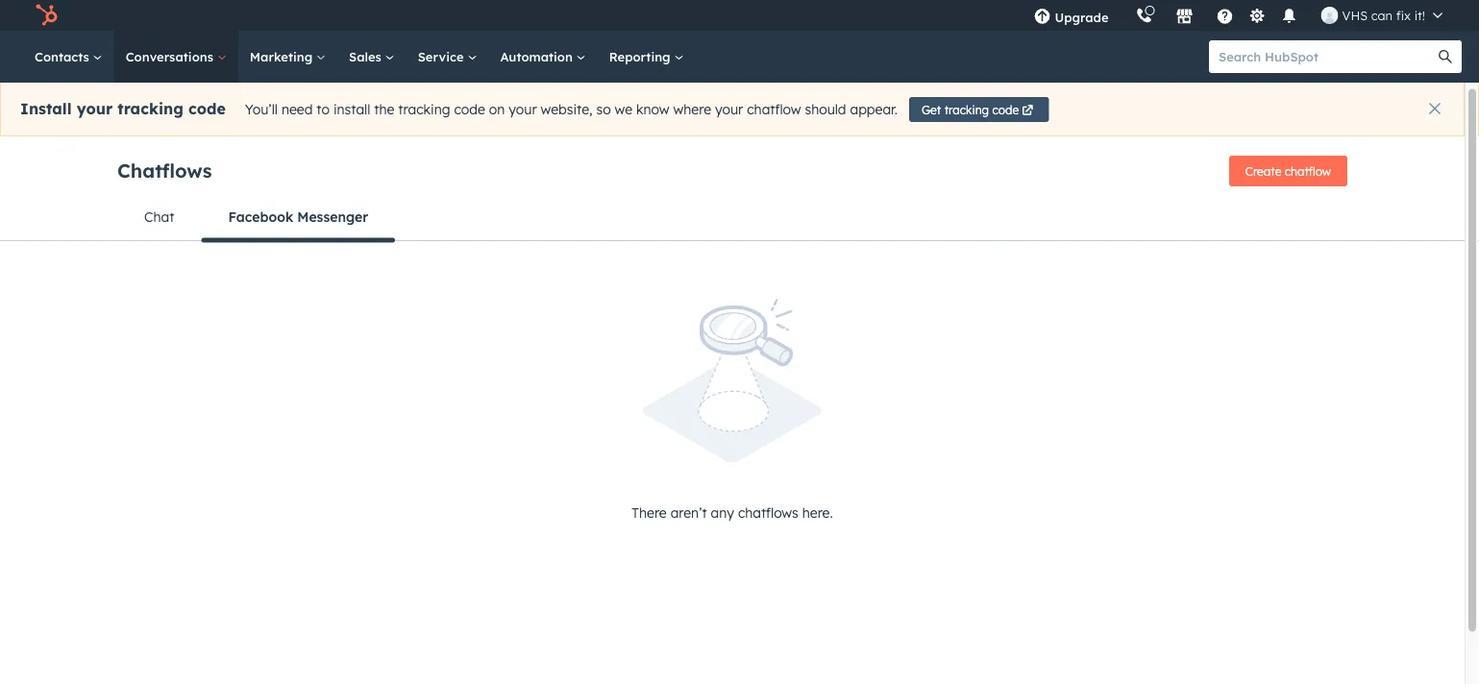 Task type: locate. For each thing, give the bounding box(es) containing it.
0 horizontal spatial code
[[188, 99, 226, 118]]

1 horizontal spatial your
[[509, 101, 537, 118]]

chat button
[[117, 194, 201, 240]]

website,
[[541, 101, 593, 118]]

create
[[1246, 164, 1282, 178]]

the
[[374, 101, 395, 118]]

2 horizontal spatial your
[[715, 101, 743, 118]]

contacts link
[[23, 31, 114, 83]]

code right the get
[[993, 102, 1019, 117]]

navigation
[[117, 194, 1348, 243]]

it!
[[1415, 7, 1426, 23]]

chatflow right create at the top right
[[1285, 164, 1331, 178]]

tracking right the get
[[945, 102, 989, 117]]

search image
[[1439, 50, 1453, 63]]

0 horizontal spatial chatflow
[[747, 101, 801, 118]]

need
[[282, 101, 313, 118]]

chatflow inside button
[[1285, 164, 1331, 178]]

should
[[805, 101, 847, 118]]

your right on
[[509, 101, 537, 118]]

code left you'll
[[188, 99, 226, 118]]

menu
[[1020, 0, 1456, 31]]

settings link
[[1245, 5, 1270, 25]]

1 vertical spatial chatflow
[[1285, 164, 1331, 178]]

your right where
[[715, 101, 743, 118]]

tracking
[[118, 99, 183, 118], [398, 101, 450, 118], [945, 102, 989, 117]]

install your tracking code
[[20, 99, 226, 118]]

navigation containing chat
[[117, 194, 1348, 243]]

notifications button
[[1273, 0, 1306, 31]]

there aren't any chatflows here.
[[632, 504, 833, 521]]

chatflow left should
[[747, 101, 801, 118]]

0 vertical spatial chatflow
[[747, 101, 801, 118]]

where
[[673, 101, 711, 118]]

your
[[77, 99, 113, 118], [509, 101, 537, 118], [715, 101, 743, 118]]

know
[[636, 101, 670, 118]]

aren't
[[671, 504, 707, 521]]

service
[[418, 49, 468, 64]]

upgrade image
[[1034, 9, 1051, 26]]

help button
[[1209, 0, 1242, 31]]

vhs can fix it!
[[1343, 7, 1426, 23]]

get
[[922, 102, 941, 117]]

chatflows banner
[[117, 150, 1348, 194]]

calling icon button
[[1128, 3, 1161, 28]]

install your tracking code alert
[[0, 79, 1465, 137]]

code left on
[[454, 101, 485, 118]]

hubspot link
[[23, 4, 72, 27]]

we
[[615, 101, 633, 118]]

facebook
[[228, 209, 293, 225]]

facebook messenger button
[[201, 194, 395, 243]]

tracking down conversations in the left of the page
[[118, 99, 183, 118]]

get tracking code
[[922, 102, 1019, 117]]

vhs can fix it! button
[[1310, 0, 1455, 31]]

chatflows
[[117, 158, 212, 182]]

settings image
[[1249, 8, 1266, 25]]

tracking right the at the left top of page
[[398, 101, 450, 118]]

calling icon image
[[1136, 7, 1153, 25]]

sales link
[[337, 31, 406, 83]]

notifications image
[[1281, 9, 1298, 26]]

contacts
[[35, 49, 93, 64]]

reporting link
[[598, 31, 696, 83]]

marketplaces button
[[1165, 0, 1205, 31]]

create chatflow button
[[1229, 156, 1348, 187]]

code
[[188, 99, 226, 118], [454, 101, 485, 118], [993, 102, 1019, 117]]

chatflow
[[747, 101, 801, 118], [1285, 164, 1331, 178]]

can
[[1372, 7, 1393, 23]]

menu item
[[1122, 0, 1126, 31]]

your right install
[[77, 99, 113, 118]]

install
[[20, 99, 72, 118]]

1 horizontal spatial chatflow
[[1285, 164, 1331, 178]]

there aren't any chatflows here. alert
[[117, 299, 1348, 524]]

terry turtle image
[[1321, 7, 1339, 24]]

2 horizontal spatial tracking
[[945, 102, 989, 117]]

to
[[317, 101, 330, 118]]



Task type: describe. For each thing, give the bounding box(es) containing it.
automation
[[500, 49, 577, 64]]

on
[[489, 101, 505, 118]]

appear.
[[850, 101, 898, 118]]

chat
[[144, 209, 174, 225]]

so
[[596, 101, 611, 118]]

chatflows
[[738, 504, 799, 521]]

fix
[[1397, 7, 1411, 23]]

0 horizontal spatial your
[[77, 99, 113, 118]]

you'll
[[245, 101, 278, 118]]

you'll need to install the tracking code on your website, so we know where your chatflow should appear.
[[245, 101, 898, 118]]

sales
[[349, 49, 385, 64]]

get tracking code link
[[909, 97, 1049, 122]]

here.
[[802, 504, 833, 521]]

create chatflow
[[1246, 164, 1331, 178]]

Search HubSpot search field
[[1209, 40, 1445, 73]]

search button
[[1430, 40, 1462, 73]]

1 horizontal spatial code
[[454, 101, 485, 118]]

reporting
[[609, 49, 674, 64]]

close image
[[1430, 103, 1441, 114]]

chatflow inside install your tracking code alert
[[747, 101, 801, 118]]

marketing
[[250, 49, 316, 64]]

facebook messenger
[[228, 209, 368, 225]]

there
[[632, 504, 667, 521]]

0 horizontal spatial tracking
[[118, 99, 183, 118]]

messenger
[[297, 209, 368, 225]]

install
[[333, 101, 370, 118]]

help image
[[1217, 9, 1234, 26]]

vhs
[[1343, 7, 1368, 23]]

marketing link
[[238, 31, 337, 83]]

marketplaces image
[[1176, 9, 1194, 26]]

automation link
[[489, 31, 598, 83]]

service link
[[406, 31, 489, 83]]

2 horizontal spatial code
[[993, 102, 1019, 117]]

conversations
[[126, 49, 217, 64]]

upgrade
[[1055, 9, 1109, 25]]

1 horizontal spatial tracking
[[398, 101, 450, 118]]

hubspot image
[[35, 4, 58, 27]]

menu containing vhs can fix it!
[[1020, 0, 1456, 31]]

any
[[711, 504, 734, 521]]

conversations link
[[114, 31, 238, 83]]



Task type: vqa. For each thing, say whether or not it's contained in the screenshot.
The Data Privacy Setup
no



